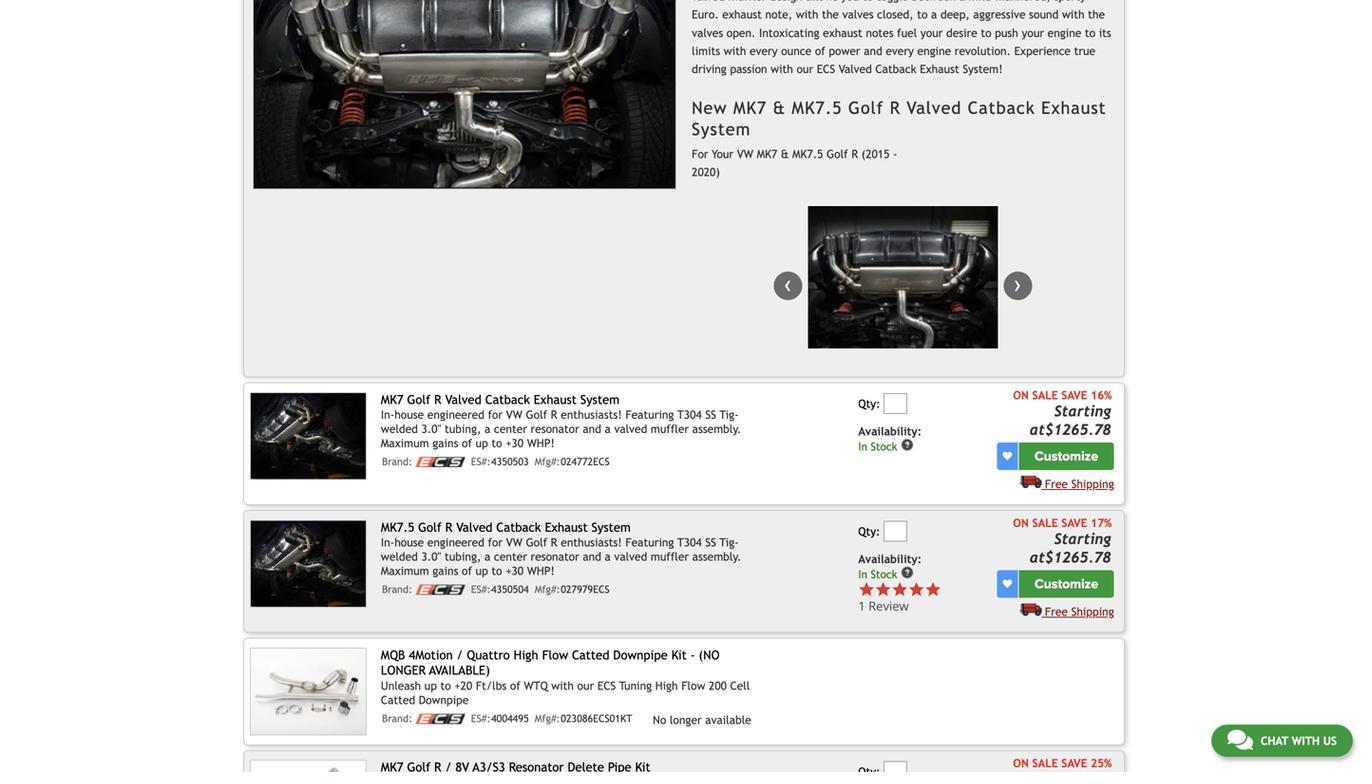 Task type: locate. For each thing, give the bounding box(es) containing it.
2 tubing, from the top
[[445, 551, 481, 564]]

1 vertical spatial featuring
[[626, 536, 674, 550]]

2 vertical spatial vw
[[506, 536, 523, 550]]

catback inside mk7.5 golf r valved catback exhaust system in-house engineered for vw golf r enthusiasts! featuring t304 ss tig- welded 3.0" tubing, a center resonator and a valved muffler assembly. maximum gains of up to +30 whp!
[[497, 520, 541, 535]]

0 vertical spatial tig-
[[720, 408, 739, 422]]

downpipe
[[614, 648, 668, 663], [419, 694, 469, 707]]

exhaust
[[1042, 98, 1107, 118], [534, 392, 577, 407], [545, 520, 588, 535]]

system inside mk7 golf r valved catback exhaust system in-house engineered for vw golf r enthusiasts! featuring t304 ss tig- welded 3.0" tubing, a center resonator and a valved muffler assembly. maximum gains of up to +30 whp!
[[581, 392, 620, 407]]

featuring
[[626, 408, 674, 422], [626, 536, 674, 550]]

star image
[[875, 582, 892, 598], [909, 582, 925, 598]]

1 vertical spatial house
[[395, 536, 424, 550]]

2 vertical spatial to
[[441, 680, 451, 693]]

catted down unleash
[[381, 694, 416, 707]]

1 resonator from the top
[[531, 423, 580, 436]]

to up 4350503
[[492, 437, 502, 450]]

0 vertical spatial and
[[583, 423, 602, 436]]

to inside "mqb 4motion / quattro high flow catted downpipe kit  - (no longer available) unleash up to +20 ft/lbs of wtq with our ecs tuning high flow 200 cell catted downpipe"
[[441, 680, 451, 693]]

kit
[[672, 648, 687, 663]]

gains down the mk7.5 golf r valved catback exhaust system link
[[433, 565, 459, 578]]

2 +30 from the top
[[506, 565, 524, 578]]

0 vertical spatial engineered
[[428, 408, 485, 422]]

up
[[476, 437, 488, 450], [476, 565, 488, 578], [425, 680, 437, 693]]

1 vertical spatial to
[[492, 565, 502, 578]]

1 horizontal spatial with
[[1293, 735, 1321, 748]]

in- for mk7.5
[[381, 536, 395, 550]]

0 vertical spatial featuring
[[626, 408, 674, 422]]

gains down mk7 golf r valved catback exhaust system link
[[433, 437, 459, 450]]

1 customize from the top
[[1035, 449, 1099, 465]]

on
[[1014, 389, 1029, 402], [1014, 517, 1029, 530], [1014, 757, 1029, 771]]

us
[[1324, 735, 1338, 748]]

+30
[[506, 437, 524, 450], [506, 565, 524, 578]]

mk7.5 golf r valved catback exhaust system link
[[381, 520, 631, 535]]

es#3183871 - 020296ecs02kt - mk7 golf r / 8v a3/s3 resonator delete pipe kit - add an aggressive exhaust sound with this resonator delete pipe kit! - ecs - audi volkswagen image
[[250, 761, 367, 773]]

mqb 4motion / quattro high flow catted downpipe kit  - (no longer available) link
[[381, 648, 720, 678]]

vw inside mk7 golf r valved catback exhaust system in-house engineered for vw golf r enthusiasts! featuring t304 ss tig- welded 3.0" tubing, a center resonator and a valved muffler assembly. maximum gains of up to +30 whp!
[[506, 408, 523, 422]]

3 sale from the top
[[1033, 757, 1059, 771]]

tubing,
[[445, 423, 481, 436], [445, 551, 481, 564]]

es#: 4004495 mfg#: 023086ecs01kt
[[471, 713, 633, 725]]

in-
[[381, 408, 395, 422], [381, 536, 395, 550]]

2 ecs - corporate logo image from the top
[[416, 585, 465, 596]]

2 qty: from the top
[[859, 525, 881, 538]]

1 vertical spatial muffler
[[651, 551, 689, 564]]

mk7 right new
[[734, 98, 767, 118]]

on for mk7.5 golf r valved catback exhaust system
[[1014, 517, 1029, 530]]

0 horizontal spatial high
[[514, 648, 539, 663]]

0 vertical spatial center
[[494, 423, 528, 436]]

sale left the 25% at bottom right
[[1033, 757, 1059, 771]]

2 and from the top
[[583, 551, 602, 564]]

ecs - corporate logo image up the 4motion
[[416, 585, 465, 596]]

whp! up es#: 4350503 mfg#: 024772ecs
[[527, 437, 555, 450]]

customize for mk7.5 golf r valved catback exhaust system
[[1035, 576, 1099, 593]]

customize down on sale save 17%
[[1035, 576, 1099, 593]]

a
[[485, 423, 491, 436], [605, 423, 611, 436], [485, 551, 491, 564], [605, 551, 611, 564]]

resonator up es#: 4350503 mfg#: 024772ecs
[[531, 423, 580, 436]]

0 vertical spatial welded
[[381, 423, 418, 436]]

valved inside mk7 golf r valved catback exhaust system in-house engineered for vw golf r enthusiasts! featuring t304 ss tig- welded 3.0" tubing, a center resonator and a valved muffler assembly. maximum gains of up to +30 whp!
[[445, 392, 482, 407]]

0 vertical spatial flow
[[542, 648, 569, 663]]

free for mk7 golf r valved catback exhaust system
[[1046, 478, 1069, 491]]

mfg#: right 4350504 at bottom
[[535, 584, 561, 596]]

0 vertical spatial assembly.
[[693, 423, 742, 436]]

1 vertical spatial free shipping
[[1046, 605, 1115, 619]]

enthusiasts! up 027979ecs
[[561, 536, 622, 550]]

+30 up 4350504 at bottom
[[506, 565, 524, 578]]

1 qty: from the top
[[859, 397, 881, 411]]

review
[[869, 598, 909, 615]]

mk7.5
[[792, 98, 843, 118], [793, 147, 824, 161], [381, 520, 415, 535]]

mfg#: for mk7 golf r valved catback exhaust system
[[535, 456, 561, 468]]

2 starting from the top
[[1055, 531, 1112, 548]]

catback
[[968, 98, 1036, 118], [486, 392, 530, 407], [497, 520, 541, 535]]

of inside mk7 golf r valved catback exhaust system in-house engineered for vw golf r enthusiasts! featuring t304 ss tig- welded 3.0" tubing, a center resonator and a valved muffler assembly. maximum gains of up to +30 whp!
[[462, 437, 472, 450]]

engineered down the mk7.5 golf r valved catback exhaust system link
[[428, 536, 485, 550]]

at down on sale save 17%
[[1030, 550, 1046, 567]]

0 vertical spatial system
[[692, 119, 751, 139]]

2 enthusiasts! from the top
[[561, 536, 622, 550]]

2 engineered from the top
[[428, 536, 485, 550]]

enthusiasts!
[[561, 408, 622, 422], [561, 536, 622, 550]]

0 vertical spatial ecs - corporate logo image
[[416, 457, 465, 468]]

brand: down unleash
[[382, 713, 413, 725]]

engineered inside mk7 golf r valved catback exhaust system in-house engineered for vw golf r enthusiasts! featuring t304 ss tig- welded 3.0" tubing, a center resonator and a valved muffler assembly. maximum gains of up to +30 whp!
[[428, 408, 485, 422]]

1 vertical spatial valved
[[445, 392, 482, 407]]

catback inside the new mk7 & mk7.5 golf r valved catback exhaust system for your vw mk7 & mk7.5 golf r (2015 - 2020)
[[968, 98, 1036, 118]]

1 vertical spatial es#:
[[471, 584, 491, 596]]

valved for mk7 golf r valved catback exhaust system
[[615, 423, 648, 436]]

save for mk7.5 golf r valved catback exhaust system
[[1062, 517, 1088, 530]]

vw
[[737, 147, 754, 161], [506, 408, 523, 422], [506, 536, 523, 550]]

mfg#: right 4350503
[[535, 456, 561, 468]]

0 vertical spatial brand:
[[382, 456, 413, 468]]

at
[[1030, 422, 1046, 439], [1030, 550, 1046, 567]]

in- right es#4350504 - 027979ecs -  mk7.5 golf r valved catback exhaust system  - in-house engineered for vw golf r enthusiasts! featuring t304 ss tig-welded 3.0" tubing, a center resonator and a valved muffler assembly. maximum gains of up to +30 whp! - ecs - volkswagen image
[[381, 536, 395, 550]]

welded inside mk7.5 golf r valved catback exhaust system in-house engineered for vw golf r enthusiasts! featuring t304 ss tig- welded 3.0" tubing, a center resonator and a valved muffler assembly. maximum gains of up to +30 whp!
[[381, 551, 418, 564]]

with left our at bottom
[[552, 680, 574, 693]]

2 maximum from the top
[[381, 565, 429, 578]]

2 vertical spatial up
[[425, 680, 437, 693]]

mk7 inside mk7 golf r valved catback exhaust system in-house engineered for vw golf r enthusiasts! featuring t304 ss tig- welded 3.0" tubing, a center resonator and a valved muffler assembly. maximum gains of up to +30 whp!
[[381, 392, 404, 407]]

1 vertical spatial save
[[1062, 517, 1088, 530]]

exhaust inside mk7 golf r valved catback exhaust system in-house engineered for vw golf r enthusiasts! featuring t304 ss tig- welded 3.0" tubing, a center resonator and a valved muffler assembly. maximum gains of up to +30 whp!
[[534, 392, 577, 407]]

1 vertical spatial in-
[[381, 536, 395, 550]]

r
[[890, 98, 901, 118], [852, 147, 859, 161], [434, 392, 442, 407], [551, 408, 558, 422], [446, 520, 453, 535], [551, 536, 558, 550]]

save left 16%
[[1062, 389, 1088, 402]]

with
[[552, 680, 574, 693], [1293, 735, 1321, 748]]

customize link for mk7 golf r valved catback exhaust system
[[1019, 443, 1115, 470]]

muffler
[[651, 423, 689, 436], [651, 551, 689, 564]]

0 vertical spatial sale
[[1033, 389, 1059, 402]]

2 center from the top
[[494, 551, 528, 564]]

welded
[[381, 423, 418, 436], [381, 551, 418, 564]]

1 vertical spatial whp!
[[527, 565, 555, 578]]

3.0" for mk7
[[422, 423, 441, 436]]

ecs - corporate logo image down +20
[[416, 714, 465, 725]]

new mk7 & mk7.5 golf r valved catback exhaust system for your vw mk7 & mk7.5 golf r (2015 - 2020)
[[692, 98, 1107, 179]]

high
[[514, 648, 539, 663], [656, 680, 678, 693]]

1 vertical spatial assembly.
[[693, 551, 742, 564]]

1 vertical spatial with
[[1293, 735, 1321, 748]]

mk7 right your on the top right
[[757, 147, 778, 161]]

tubing, down the mk7.5 golf r valved catback exhaust system link
[[445, 551, 481, 564]]

1 mfg#: from the top
[[535, 456, 561, 468]]

1 3.0" from the top
[[422, 423, 441, 436]]

engineered for mk7.5
[[428, 536, 485, 550]]

add to wish list image
[[1003, 452, 1013, 461], [1003, 580, 1013, 589]]

2 $1265.78 from the top
[[1046, 550, 1112, 567]]

ecs - corporate logo image for mk7
[[416, 457, 465, 468]]

1 vertical spatial customize
[[1035, 576, 1099, 593]]

2 on from the top
[[1014, 517, 1029, 530]]

high right tuning
[[656, 680, 678, 693]]

1 vertical spatial on
[[1014, 517, 1029, 530]]

3.0" down mk7 golf r valved catback exhaust system link
[[422, 423, 441, 436]]

save left 17%
[[1062, 517, 1088, 530]]

welded for mk7
[[381, 423, 418, 436]]

t304 inside mk7.5 golf r valved catback exhaust system in-house engineered for vw golf r enthusiasts! featuring t304 ss tig- welded 3.0" tubing, a center resonator and a valved muffler assembly. maximum gains of up to +30 whp!
[[678, 536, 702, 550]]

free shipping image down on sale save 17%
[[1020, 603, 1042, 616]]

3.0" down the mk7.5 golf r valved catback exhaust system link
[[422, 551, 441, 564]]

1 vertical spatial ss
[[706, 536, 717, 550]]

ecs - corporate logo image left 4350503
[[416, 457, 465, 468]]

0 vertical spatial with
[[552, 680, 574, 693]]

1 for from the top
[[488, 408, 503, 422]]

engineered inside mk7.5 golf r valved catback exhaust system in-house engineered for vw golf r enthusiasts! featuring t304 ss tig- welded 3.0" tubing, a center resonator and a valved muffler assembly. maximum gains of up to +30 whp!
[[428, 536, 485, 550]]

0 vertical spatial resonator
[[531, 423, 580, 436]]

resonator inside mk7 golf r valved catback exhaust system in-house engineered for vw golf r enthusiasts! featuring t304 ss tig- welded 3.0" tubing, a center resonator and a valved muffler assembly. maximum gains of up to +30 whp!
[[531, 423, 580, 436]]

welded right es#4350503 - 024772ecs -  mk7 golf r valved catback exhaust system  - in-house engineered for vw golf r enthusiasts! featuring t304 ss tig-welded 3.0" tubing, a center resonator and a valved muffler assembly. maximum gains of up to +30 whp! - ecs - volkswagen image
[[381, 423, 418, 436]]

free up on sale save 17%
[[1046, 478, 1069, 491]]

0 vertical spatial to
[[492, 437, 502, 450]]

qty: for mk7 golf r valved catback exhaust system
[[859, 397, 881, 411]]

catback inside mk7 golf r valved catback exhaust system in-house engineered for vw golf r enthusiasts! featuring t304 ss tig- welded 3.0" tubing, a center resonator and a valved muffler assembly. maximum gains of up to +30 whp!
[[486, 392, 530, 407]]

2 availability: in stock from the top
[[859, 553, 922, 581]]

1 free from the top
[[1046, 478, 1069, 491]]

mfg#: down wtq
[[535, 713, 561, 725]]

None text field
[[884, 762, 908, 773]]

3.0" inside mk7 golf r valved catback exhaust system in-house engineered for vw golf r enthusiasts! featuring t304 ss tig- welded 3.0" tubing, a center resonator and a valved muffler assembly. maximum gains of up to +30 whp!
[[422, 423, 441, 436]]

free
[[1046, 478, 1069, 491], [1046, 605, 1069, 619]]

2 customize from the top
[[1035, 576, 1099, 593]]

es#4350504 - 027979ecs -  mk7.5 golf r valved catback exhaust system  - in-house engineered for vw golf r enthusiasts! featuring t304 ss tig-welded 3.0" tubing, a center resonator and a valved muffler assembly. maximum gains of up to +30 whp! - ecs - volkswagen image
[[250, 520, 367, 609]]

customize link down on sale save 17%
[[1019, 571, 1115, 598]]

0 vertical spatial whp!
[[527, 437, 555, 450]]

flow left 200
[[682, 680, 706, 693]]

t304 for mk7 golf r valved catback exhaust system
[[678, 408, 702, 422]]

0 vertical spatial qty:
[[859, 397, 881, 411]]

high up wtq
[[514, 648, 539, 663]]

1 $1265.78 from the top
[[1046, 422, 1112, 439]]

catted
[[572, 648, 610, 663], [381, 694, 416, 707]]

assembly. inside mk7 golf r valved catback exhaust system in-house engineered for vw golf r enthusiasts! featuring t304 ss tig- welded 3.0" tubing, a center resonator and a valved muffler assembly. maximum gains of up to +30 whp!
[[693, 423, 742, 436]]

to up 4350504 at bottom
[[492, 565, 502, 578]]

house
[[395, 408, 424, 422], [395, 536, 424, 550]]

up down the mk7.5 golf r valved catback exhaust system link
[[476, 565, 488, 578]]

center down mk7 golf r valved catback exhaust system link
[[494, 423, 528, 436]]

starting down 16%
[[1055, 403, 1112, 420]]

1 vertical spatial maximum
[[381, 565, 429, 578]]

mqb 4motion / quattro high flow catted downpipe kit  - (no longer available) unleash up to +20 ft/lbs of wtq with our ecs tuning high flow 200 cell catted downpipe
[[381, 648, 750, 707]]

2 ss from the top
[[706, 536, 717, 550]]

/
[[457, 648, 463, 663]]

2 shipping from the top
[[1072, 605, 1115, 619]]

1 es#: from the top
[[471, 456, 491, 468]]

3 es#: from the top
[[471, 713, 491, 725]]

qty: for mk7.5 golf r valved catback exhaust system
[[859, 525, 881, 538]]

0 vertical spatial enthusiasts!
[[561, 408, 622, 422]]

brand: for mk7 golf r valved catback exhaust system
[[382, 456, 413, 468]]

house inside mk7.5 golf r valved catback exhaust system in-house engineered for vw golf r enthusiasts! featuring t304 ss tig- welded 3.0" tubing, a center resonator and a valved muffler assembly. maximum gains of up to +30 whp!
[[395, 536, 424, 550]]

2 assembly. from the top
[[693, 551, 742, 564]]

1 and from the top
[[583, 423, 602, 436]]

0 vertical spatial customize
[[1035, 449, 1099, 465]]

mqb
[[381, 648, 405, 663]]

with inside "mqb 4motion / quattro high flow catted downpipe kit  - (no longer available) unleash up to +20 ft/lbs of wtq with our ecs tuning high flow 200 cell catted downpipe"
[[552, 680, 574, 693]]

1 vertical spatial flow
[[682, 680, 706, 693]]

brand: right es#4350503 - 024772ecs -  mk7 golf r valved catback exhaust system  - in-house engineered for vw golf r enthusiasts! featuring t304 ss tig-welded 3.0" tubing, a center resonator and a valved muffler assembly. maximum gains of up to +30 whp! - ecs - volkswagen image
[[382, 456, 413, 468]]

on left the 25% at bottom right
[[1014, 757, 1029, 771]]

tig- inside mk7.5 golf r valved catback exhaust system in-house engineered for vw golf r enthusiasts! featuring t304 ss tig- welded 3.0" tubing, a center resonator and a valved muffler assembly. maximum gains of up to +30 whp!
[[720, 536, 739, 550]]

tubing, inside mk7 golf r valved catback exhaust system in-house engineered for vw golf r enthusiasts! featuring t304 ss tig- welded 3.0" tubing, a center resonator and a valved muffler assembly. maximum gains of up to +30 whp!
[[445, 423, 481, 436]]

2 3.0" from the top
[[422, 551, 441, 564]]

vw down the mk7.5 golf r valved catback exhaust system link
[[506, 536, 523, 550]]

2 horizontal spatial star image
[[925, 582, 942, 598]]

no
[[653, 714, 667, 727]]

3 save from the top
[[1062, 757, 1088, 771]]

es#: left 4350504 at bottom
[[471, 584, 491, 596]]

+30 inside mk7.5 golf r valved catback exhaust system in-house engineered for vw golf r enthusiasts! featuring t304 ss tig- welded 3.0" tubing, a center resonator and a valved muffler assembly. maximum gains of up to +30 whp!
[[506, 565, 524, 578]]

0 horizontal spatial star image
[[875, 582, 892, 598]]

0 vertical spatial downpipe
[[614, 648, 668, 663]]

and inside mk7 golf r valved catback exhaust system in-house engineered for vw golf r enthusiasts! featuring t304 ss tig- welded 3.0" tubing, a center resonator and a valved muffler assembly. maximum gains of up to +30 whp!
[[583, 423, 602, 436]]

0 vertical spatial ss
[[706, 408, 717, 422]]

for inside mk7.5 golf r valved catback exhaust system in-house engineered for vw golf r enthusiasts! featuring t304 ss tig- welded 3.0" tubing, a center resonator and a valved muffler assembly. maximum gains of up to +30 whp!
[[488, 536, 503, 550]]

free shipping image up on sale save 17%
[[1020, 475, 1042, 488]]

system for mk7.5 golf r valved catback exhaust system
[[592, 520, 631, 535]]

in
[[859, 440, 868, 453], [859, 568, 868, 581]]

+30 up 4350503
[[506, 437, 524, 450]]

with left us
[[1293, 735, 1321, 748]]

welded inside mk7 golf r valved catback exhaust system in-house engineered for vw golf r enthusiasts! featuring t304 ss tig- welded 3.0" tubing, a center resonator and a valved muffler assembly. maximum gains of up to +30 whp!
[[381, 423, 418, 436]]

system down new
[[692, 119, 751, 139]]

1 muffler from the top
[[651, 423, 689, 436]]

add to wish list image for mk7.5 golf r valved catback exhaust system
[[1003, 580, 1013, 589]]

sale
[[1033, 389, 1059, 402], [1033, 517, 1059, 530], [1033, 757, 1059, 771]]

1 1 review link from the top
[[859, 582, 994, 615]]

for for mk7.5
[[488, 536, 503, 550]]

and for mk7 golf r valved catback exhaust system
[[583, 423, 602, 436]]

1 vertical spatial stock
[[871, 568, 898, 581]]

1 sale from the top
[[1033, 389, 1059, 402]]

ss inside mk7.5 golf r valved catback exhaust system in-house engineered for vw golf r enthusiasts! featuring t304 ss tig- welded 3.0" tubing, a center resonator and a valved muffler assembly. maximum gains of up to +30 whp!
[[706, 536, 717, 550]]

2 vertical spatial es#:
[[471, 713, 491, 725]]

free shipping for mk7.5 golf r valved catback exhaust system
[[1046, 605, 1115, 619]]

gains for mk7
[[433, 437, 459, 450]]

customize link
[[1019, 443, 1115, 470], [1019, 571, 1115, 598]]

1 vertical spatial mfg#:
[[535, 584, 561, 596]]

to left +20
[[441, 680, 451, 693]]

vw down mk7 golf r valved catback exhaust system link
[[506, 408, 523, 422]]

on for mk7 golf r valved catback exhaust system
[[1014, 389, 1029, 402]]

2 customize link from the top
[[1019, 571, 1115, 598]]

1 maximum from the top
[[381, 437, 429, 450]]

valved inside the new mk7 & mk7.5 golf r valved catback exhaust system for your vw mk7 & mk7.5 golf r (2015 - 2020)
[[907, 98, 962, 118]]

of left wtq
[[510, 680, 521, 693]]

and inside mk7.5 golf r valved catback exhaust system in-house engineered for vw golf r enthusiasts! featuring t304 ss tig- welded 3.0" tubing, a center resonator and a valved muffler assembly. maximum gains of up to +30 whp!
[[583, 551, 602, 564]]

tig- for mk7.5 golf r valved catback exhaust system
[[720, 536, 739, 550]]

1 vertical spatial shipping
[[1072, 605, 1115, 619]]

1 tubing, from the top
[[445, 423, 481, 436]]

featuring inside mk7.5 golf r valved catback exhaust system in-house engineered for vw golf r enthusiasts! featuring t304 ss tig- welded 3.0" tubing, a center resonator and a valved muffler assembly. maximum gains of up to +30 whp!
[[626, 536, 674, 550]]

gains inside mk7 golf r valved catback exhaust system in-house engineered for vw golf r enthusiasts! featuring t304 ss tig- welded 3.0" tubing, a center resonator and a valved muffler assembly. maximum gains of up to +30 whp!
[[433, 437, 459, 450]]

free for mk7.5 golf r valved catback exhaust system
[[1046, 605, 1069, 619]]

of down the mk7.5 golf r valved catback exhaust system link
[[462, 565, 472, 578]]

0 vertical spatial tubing,
[[445, 423, 481, 436]]

whp!
[[527, 437, 555, 450], [527, 565, 555, 578]]

1 brand: from the top
[[382, 456, 413, 468]]

to inside mk7.5 golf r valved catback exhaust system in-house engineered for vw golf r enthusiasts! featuring t304 ss tig- welded 3.0" tubing, a center resonator and a valved muffler assembly. maximum gains of up to +30 whp!
[[492, 565, 502, 578]]

2 muffler from the top
[[651, 551, 689, 564]]

shipping down 17%
[[1072, 605, 1115, 619]]

mfg#:
[[535, 456, 561, 468], [535, 584, 561, 596], [535, 713, 561, 725]]

1 vertical spatial vw
[[506, 408, 523, 422]]

4350504
[[492, 584, 529, 596]]

save
[[1062, 389, 1088, 402], [1062, 517, 1088, 530], [1062, 757, 1088, 771]]

1 at from the top
[[1030, 422, 1046, 439]]

2 valved from the top
[[615, 551, 648, 564]]

starting at down on sale save 16%
[[1030, 403, 1112, 439]]

mk7.5 inside mk7.5 golf r valved catback exhaust system in-house engineered for vw golf r enthusiasts! featuring t304 ss tig- welded 3.0" tubing, a center resonator and a valved muffler assembly. maximum gains of up to +30 whp!
[[381, 520, 415, 535]]

1 shipping from the top
[[1072, 478, 1115, 491]]

es#: 4350503 mfg#: 024772ecs
[[471, 456, 610, 468]]

1 vertical spatial availability: in stock
[[859, 553, 922, 581]]

whp! inside mk7 golf r valved catback exhaust system in-house engineered for vw golf r enthusiasts! featuring t304 ss tig- welded 3.0" tubing, a center resonator and a valved muffler assembly. maximum gains of up to +30 whp!
[[527, 437, 555, 450]]

free shipping up on sale save 17%
[[1046, 478, 1115, 491]]

gains
[[433, 437, 459, 450], [433, 565, 459, 578]]

3 ecs - corporate logo image from the top
[[416, 714, 465, 725]]

0 vertical spatial on
[[1014, 389, 1029, 402]]

2 vertical spatial mk7
[[381, 392, 404, 407]]

chat with us
[[1261, 735, 1338, 748]]

sale left 17%
[[1033, 517, 1059, 530]]

up inside mk7.5 golf r valved catback exhaust system in-house engineered for vw golf r enthusiasts! featuring t304 ss tig- welded 3.0" tubing, a center resonator and a valved muffler assembly. maximum gains of up to +30 whp!
[[476, 565, 488, 578]]

exhaust inside mk7.5 golf r valved catback exhaust system in-house engineered for vw golf r enthusiasts! featuring t304 ss tig- welded 3.0" tubing, a center resonator and a valved muffler assembly. maximum gains of up to +30 whp!
[[545, 520, 588, 535]]

1 vertical spatial enthusiasts!
[[561, 536, 622, 550]]

2 vertical spatial mk7.5
[[381, 520, 415, 535]]

1
[[859, 598, 866, 615]]

1 vertical spatial sale
[[1033, 517, 1059, 530]]

starting for mk7 golf r valved catback exhaust system
[[1055, 403, 1112, 420]]

customize link for mk7.5 golf r valved catback exhaust system
[[1019, 571, 1115, 598]]

4motion
[[409, 648, 453, 663]]

resonator
[[531, 423, 580, 436], [531, 551, 580, 564]]

&
[[773, 98, 786, 118], [781, 147, 789, 161]]

0 vertical spatial stock
[[871, 440, 898, 453]]

resonator up es#: 4350504 mfg#: 027979ecs
[[531, 551, 580, 564]]

a up 024772ecs
[[605, 423, 611, 436]]

+30 for mk7.5
[[506, 565, 524, 578]]

& right your on the top right
[[781, 147, 789, 161]]

to
[[492, 437, 502, 450], [492, 565, 502, 578], [441, 680, 451, 693]]

brand: up mqb
[[382, 584, 413, 596]]

of down mk7 golf r valved catback exhaust system link
[[462, 437, 472, 450]]

vw for mk7 golf r valved catback exhaust system
[[506, 408, 523, 422]]

023086ecs01kt
[[561, 713, 633, 725]]

2 question sign image from the top
[[901, 566, 915, 580]]

1 availability: from the top
[[859, 425, 922, 438]]

0 vertical spatial mfg#:
[[535, 456, 561, 468]]

1 add to wish list image from the top
[[1003, 452, 1013, 461]]

maximum for mk7.5
[[381, 565, 429, 578]]

0 vertical spatial es#:
[[471, 456, 491, 468]]

1 gains from the top
[[433, 437, 459, 450]]

center
[[494, 423, 528, 436], [494, 551, 528, 564]]

to inside mk7 golf r valved catback exhaust system in-house engineered for vw golf r enthusiasts! featuring t304 ss tig- welded 3.0" tubing, a center resonator and a valved muffler assembly. maximum gains of up to +30 whp!
[[492, 437, 502, 450]]

es#: left 4004495
[[471, 713, 491, 725]]

2 gains from the top
[[433, 565, 459, 578]]

1 vertical spatial for
[[488, 536, 503, 550]]

2 vertical spatial valved
[[457, 520, 493, 535]]

1 customize link from the top
[[1019, 443, 1115, 470]]

comments image
[[1228, 729, 1254, 752]]

of for mk7.5
[[462, 565, 472, 578]]

engineered down mk7 golf r valved catback exhaust system link
[[428, 408, 485, 422]]

3.0" inside mk7.5 golf r valved catback exhaust system in-house engineered for vw golf r enthusiasts! featuring t304 ss tig- welded 3.0" tubing, a center resonator and a valved muffler assembly. maximum gains of up to +30 whp!
[[422, 551, 441, 564]]

vw inside mk7.5 golf r valved catback exhaust system in-house engineered for vw golf r enthusiasts! featuring t304 ss tig- welded 3.0" tubing, a center resonator and a valved muffler assembly. maximum gains of up to +30 whp!
[[506, 536, 523, 550]]

on left 16%
[[1014, 389, 1029, 402]]

engineered
[[428, 408, 485, 422], [428, 536, 485, 550]]

muffler inside mk7.5 golf r valved catback exhaust system in-house engineered for vw golf r enthusiasts! featuring t304 ss tig- welded 3.0" tubing, a center resonator and a valved muffler assembly. maximum gains of up to +30 whp!
[[651, 551, 689, 564]]

and for mk7.5 golf r valved catback exhaust system
[[583, 551, 602, 564]]

0 vertical spatial add to wish list image
[[1003, 452, 1013, 461]]

1 vertical spatial $1265.78
[[1046, 550, 1112, 567]]

and up 024772ecs
[[583, 423, 602, 436]]

sale for mk7.5 golf r valved catback exhaust system
[[1033, 517, 1059, 530]]

free shipping
[[1046, 478, 1115, 491], [1046, 605, 1115, 619]]

1 vertical spatial and
[[583, 551, 602, 564]]

assembly.
[[693, 423, 742, 436], [693, 551, 742, 564]]

system inside mk7.5 golf r valved catback exhaust system in-house engineered for vw golf r enthusiasts! featuring t304 ss tig- welded 3.0" tubing, a center resonator and a valved muffler assembly. maximum gains of up to +30 whp!
[[592, 520, 631, 535]]

valved
[[615, 423, 648, 436], [615, 551, 648, 564]]

downpipe up tuning
[[614, 648, 668, 663]]

in- right es#4350503 - 024772ecs -  mk7 golf r valved catback exhaust system  - in-house engineered for vw golf r enthusiasts! featuring t304 ss tig-welded 3.0" tubing, a center resonator and a valved muffler assembly. maximum gains of up to +30 whp! - ecs - volkswagen image
[[381, 408, 395, 422]]

1 vertical spatial ecs - corporate logo image
[[416, 585, 465, 596]]

of inside mk7.5 golf r valved catback exhaust system in-house engineered for vw golf r enthusiasts! featuring t304 ss tig- welded 3.0" tubing, a center resonator and a valved muffler assembly. maximum gains of up to +30 whp!
[[462, 565, 472, 578]]

1 free shipping from the top
[[1046, 478, 1115, 491]]

for
[[488, 408, 503, 422], [488, 536, 503, 550]]

welded right es#4350504 - 027979ecs -  mk7.5 golf r valved catback exhaust system  - in-house engineered for vw golf r enthusiasts! featuring t304 ss tig-welded 3.0" tubing, a center resonator and a valved muffler assembly. maximum gains of up to +30 whp! - ecs - volkswagen image
[[381, 551, 418, 564]]

system inside the new mk7 & mk7.5 golf r valved catback exhaust system for your vw mk7 & mk7.5 golf r (2015 - 2020)
[[692, 119, 751, 139]]

free down on sale save 17%
[[1046, 605, 1069, 619]]

0 vertical spatial catback
[[968, 98, 1036, 118]]

1 +30 from the top
[[506, 437, 524, 450]]

customize link down on sale save 16%
[[1019, 443, 1115, 470]]

2 free shipping from the top
[[1046, 605, 1115, 619]]

mk7
[[734, 98, 767, 118], [757, 147, 778, 161], [381, 392, 404, 407]]

vw for mk7.5 golf r valved catback exhaust system
[[506, 536, 523, 550]]

free shipping for mk7 golf r valved catback exhaust system
[[1046, 478, 1115, 491]]

3 brand: from the top
[[382, 713, 413, 725]]

1 horizontal spatial -
[[894, 147, 898, 161]]

and up 027979ecs
[[583, 551, 602, 564]]

at down on sale save 16%
[[1030, 422, 1046, 439]]

1 ss from the top
[[706, 408, 717, 422]]

1 in- from the top
[[381, 408, 395, 422]]

1 star image from the left
[[875, 582, 892, 598]]

valved inside mk7.5 golf r valved catback exhaust system in-house engineered for vw golf r enthusiasts! featuring t304 ss tig- welded 3.0" tubing, a center resonator and a valved muffler assembly. maximum gains of up to +30 whp!
[[457, 520, 493, 535]]

4004495
[[492, 713, 529, 725]]

1 star image from the left
[[859, 582, 875, 598]]

starting
[[1055, 403, 1112, 420], [1055, 531, 1112, 548]]

2 vertical spatial on
[[1014, 757, 1029, 771]]

0 vertical spatial &
[[773, 98, 786, 118]]

2 t304 from the top
[[678, 536, 702, 550]]

flow up wtq
[[542, 648, 569, 663]]

es#:
[[471, 456, 491, 468], [471, 584, 491, 596], [471, 713, 491, 725]]

2 welded from the top
[[381, 551, 418, 564]]

for inside mk7 golf r valved catback exhaust system in-house engineered for vw golf r enthusiasts! featuring t304 ss tig- welded 3.0" tubing, a center resonator and a valved muffler assembly. maximum gains of up to +30 whp!
[[488, 408, 503, 422]]

1 assembly. from the top
[[693, 423, 742, 436]]

0 vertical spatial 3.0"
[[422, 423, 441, 436]]

up down mk7 golf r valved catback exhaust system link
[[476, 437, 488, 450]]

$1265.78
[[1046, 422, 1112, 439], [1046, 550, 1112, 567]]

1 vertical spatial tig-
[[720, 536, 739, 550]]

-
[[894, 147, 898, 161], [691, 648, 695, 663]]

ft/lbs
[[476, 680, 507, 693]]

1 vertical spatial in
[[859, 568, 868, 581]]

2 brand: from the top
[[382, 584, 413, 596]]

1 starting from the top
[[1055, 403, 1112, 420]]

2 mfg#: from the top
[[535, 584, 561, 596]]

0 vertical spatial shipping
[[1072, 478, 1115, 491]]

1 vertical spatial at
[[1030, 550, 1046, 567]]

0 vertical spatial in
[[859, 440, 868, 453]]

new
[[692, 98, 728, 118]]

at for mk7 golf r valved catback exhaust system
[[1030, 422, 1046, 439]]

2 for from the top
[[488, 536, 503, 550]]

shipping
[[1072, 478, 1115, 491], [1072, 605, 1115, 619]]

golf
[[849, 98, 884, 118], [827, 147, 849, 161], [407, 392, 431, 407], [526, 408, 548, 422], [418, 520, 442, 535], [526, 536, 548, 550]]

0 vertical spatial for
[[488, 408, 503, 422]]

1 vertical spatial valved
[[615, 551, 648, 564]]

1 enthusiasts! from the top
[[561, 408, 622, 422]]

up right unleash
[[425, 680, 437, 693]]

1 vertical spatial system
[[581, 392, 620, 407]]

up for mk7
[[476, 437, 488, 450]]

1 vertical spatial gains
[[433, 565, 459, 578]]

tig- for mk7 golf r valved catback exhaust system
[[720, 408, 739, 422]]

system up 024772ecs
[[581, 392, 620, 407]]

+30 for mk7
[[506, 437, 524, 450]]

catback for mk7 golf r valved catback exhaust system
[[486, 392, 530, 407]]

for down mk7 golf r valved catback exhaust system link
[[488, 408, 503, 422]]

center for mk7.5
[[494, 551, 528, 564]]

starting at down on sale save 17%
[[1030, 531, 1112, 567]]

assembly. inside mk7.5 golf r valved catback exhaust system in-house engineered for vw golf r enthusiasts! featuring t304 ss tig- welded 3.0" tubing, a center resonator and a valved muffler assembly. maximum gains of up to +30 whp!
[[693, 551, 742, 564]]

1 vertical spatial catback
[[486, 392, 530, 407]]

2 vertical spatial system
[[592, 520, 631, 535]]

2 add to wish list image from the top
[[1003, 580, 1013, 589]]

featuring inside mk7 golf r valved catback exhaust system in-house engineered for vw golf r enthusiasts! featuring t304 ss tig- welded 3.0" tubing, a center resonator and a valved muffler assembly. maximum gains of up to +30 whp!
[[626, 408, 674, 422]]

$1265.78 for mk7 golf r valved catback exhaust system
[[1046, 422, 1112, 439]]

free shipping down on sale save 17%
[[1046, 605, 1115, 619]]

$1265.78 down on sale save 16%
[[1046, 422, 1112, 439]]

2 tig- from the top
[[720, 536, 739, 550]]

2 house from the top
[[395, 536, 424, 550]]

1 vertical spatial center
[[494, 551, 528, 564]]

2 free from the top
[[1046, 605, 1069, 619]]

muffler inside mk7 golf r valved catback exhaust system in-house engineered for vw golf r enthusiasts! featuring t304 ss tig- welded 3.0" tubing, a center resonator and a valved muffler assembly. maximum gains of up to +30 whp!
[[651, 423, 689, 436]]

- right kit
[[691, 648, 695, 663]]

None text field
[[884, 393, 908, 414], [884, 521, 908, 542], [884, 393, 908, 414], [884, 521, 908, 542]]

of
[[462, 437, 472, 450], [462, 565, 472, 578], [510, 680, 521, 693]]

1 vertical spatial t304
[[678, 536, 702, 550]]

2 save from the top
[[1062, 517, 1088, 530]]

and
[[583, 423, 602, 436], [583, 551, 602, 564]]

sale for mk7 golf r valved catback exhaust system
[[1033, 389, 1059, 402]]

center inside mk7.5 golf r valved catback exhaust system in-house engineered for vw golf r enthusiasts! featuring t304 ss tig- welded 3.0" tubing, a center resonator and a valved muffler assembly. maximum gains of up to +30 whp!
[[494, 551, 528, 564]]

enthusiasts! inside mk7 golf r valved catback exhaust system in-house engineered for vw golf r enthusiasts! featuring t304 ss tig- welded 3.0" tubing, a center resonator and a valved muffler assembly. maximum gains of up to +30 whp!
[[561, 408, 622, 422]]

system up 027979ecs
[[592, 520, 631, 535]]

center for mk7
[[494, 423, 528, 436]]

›
[[1015, 272, 1022, 297]]

1 ecs - corporate logo image from the top
[[416, 457, 465, 468]]

stock
[[871, 440, 898, 453], [871, 568, 898, 581]]

2 es#: from the top
[[471, 584, 491, 596]]

+30 inside mk7 golf r valved catback exhaust system in-house engineered for vw golf r enthusiasts! featuring t304 ss tig- welded 3.0" tubing, a center resonator and a valved muffler assembly. maximum gains of up to +30 whp!
[[506, 437, 524, 450]]

0 horizontal spatial catted
[[381, 694, 416, 707]]

sale left 16%
[[1033, 389, 1059, 402]]

4350503
[[492, 456, 529, 468]]

2 vertical spatial save
[[1062, 757, 1088, 771]]

2 at from the top
[[1030, 550, 1046, 567]]

1 valved from the top
[[615, 423, 648, 436]]

mk7 right es#4350503 - 024772ecs -  mk7 golf r valved catback exhaust system  - in-house engineered for vw golf r enthusiasts! featuring t304 ss tig-welded 3.0" tubing, a center resonator and a valved muffler assembly. maximum gains of up to +30 whp! - ecs - volkswagen image
[[381, 392, 404, 407]]

shipping up 17%
[[1072, 478, 1115, 491]]

valved for mk7 golf r valved catback exhaust system
[[445, 392, 482, 407]]

0 vertical spatial customize link
[[1019, 443, 1115, 470]]

center inside mk7 golf r valved catback exhaust system in-house engineered for vw golf r enthusiasts! featuring t304 ss tig- welded 3.0" tubing, a center resonator and a valved muffler assembly. maximum gains of up to +30 whp!
[[494, 423, 528, 436]]

tig- inside mk7 golf r valved catback exhaust system in-house engineered for vw golf r enthusiasts! featuring t304 ss tig- welded 3.0" tubing, a center resonator and a valved muffler assembly. maximum gains of up to +30 whp!
[[720, 408, 739, 422]]

1 vertical spatial resonator
[[531, 551, 580, 564]]

for down the mk7.5 golf r valved catback exhaust system link
[[488, 536, 503, 550]]

maximum inside mk7 golf r valved catback exhaust system in-house engineered for vw golf r enthusiasts! featuring t304 ss tig- welded 3.0" tubing, a center resonator and a valved muffler assembly. maximum gains of up to +30 whp!
[[381, 437, 429, 450]]

to for mk7
[[492, 437, 502, 450]]

1 vertical spatial high
[[656, 680, 678, 693]]

resonator inside mk7.5 golf r valved catback exhaust system in-house engineered for vw golf r enthusiasts! featuring t304 ss tig- welded 3.0" tubing, a center resonator and a valved muffler assembly. maximum gains of up to +30 whp!
[[531, 551, 580, 564]]

exhaust for mk7 golf r valved catback exhaust system
[[534, 392, 577, 407]]

maximum inside mk7.5 golf r valved catback exhaust system in-house engineered for vw golf r enthusiasts! featuring t304 ss tig- welded 3.0" tubing, a center resonator and a valved muffler assembly. maximum gains of up to +30 whp!
[[381, 565, 429, 578]]

1 featuring from the top
[[626, 408, 674, 422]]

up inside mk7 golf r valved catback exhaust system in-house engineered for vw golf r enthusiasts! featuring t304 ss tig- welded 3.0" tubing, a center resonator and a valved muffler assembly. maximum gains of up to +30 whp!
[[476, 437, 488, 450]]

2 featuring from the top
[[626, 536, 674, 550]]

whp! for mk7.5 golf r valved catback exhaust system
[[527, 565, 555, 578]]

1 engineered from the top
[[428, 408, 485, 422]]

muffler for mk7 golf r valved catback exhaust system
[[651, 423, 689, 436]]

0 vertical spatial in-
[[381, 408, 395, 422]]

enthusiasts! up 024772ecs
[[561, 408, 622, 422]]

up for mk7.5
[[476, 565, 488, 578]]

save left the 25% at bottom right
[[1062, 757, 1088, 771]]

2 in- from the top
[[381, 536, 395, 550]]

whp! up es#: 4350504 mfg#: 027979ecs
[[527, 565, 555, 578]]

tubing, down mk7 golf r valved catback exhaust system link
[[445, 423, 481, 436]]

catback for mk7.5 golf r valved catback exhaust system
[[497, 520, 541, 535]]

t304 inside mk7 golf r valved catback exhaust system in-house engineered for vw golf r enthusiasts! featuring t304 ss tig- welded 3.0" tubing, a center resonator and a valved muffler assembly. maximum gains of up to +30 whp!
[[678, 408, 702, 422]]

of for mk7
[[462, 437, 472, 450]]

customize down on sale save 16%
[[1035, 449, 1099, 465]]

ss inside mk7 golf r valved catback exhaust system in-house engineered for vw golf r enthusiasts! featuring t304 ss tig- welded 3.0" tubing, a center resonator and a valved muffler assembly. maximum gains of up to +30 whp!
[[706, 408, 717, 422]]

question sign image
[[901, 438, 915, 452], [901, 566, 915, 580]]

starting down 17%
[[1055, 531, 1112, 548]]

in- inside mk7.5 golf r valved catback exhaust system in-house engineered for vw golf r enthusiasts! featuring t304 ss tig- welded 3.0" tubing, a center resonator and a valved muffler assembly. maximum gains of up to +30 whp!
[[381, 536, 395, 550]]

0 horizontal spatial with
[[552, 680, 574, 693]]

$1265.78 down on sale save 17%
[[1046, 550, 1112, 567]]

1 vertical spatial downpipe
[[419, 694, 469, 707]]

ecs - corporate logo image
[[416, 457, 465, 468], [416, 585, 465, 596], [416, 714, 465, 725]]

availability:
[[859, 425, 922, 438], [859, 553, 922, 566]]

1 save from the top
[[1062, 389, 1088, 402]]

whp! inside mk7.5 golf r valved catback exhaust system in-house engineered for vw golf r enthusiasts! featuring t304 ss tig- welded 3.0" tubing, a center resonator and a valved muffler assembly. maximum gains of up to +30 whp!
[[527, 565, 555, 578]]

2 sale from the top
[[1033, 517, 1059, 530]]

a down the mk7.5 golf r valved catback exhaust system link
[[485, 551, 491, 564]]

gains inside mk7.5 golf r valved catback exhaust system in-house engineered for vw golf r enthusiasts! featuring t304 ss tig- welded 3.0" tubing, a center resonator and a valved muffler assembly. maximum gains of up to +30 whp!
[[433, 565, 459, 578]]

1 house from the top
[[395, 408, 424, 422]]

1 vertical spatial 3.0"
[[422, 551, 441, 564]]

0 vertical spatial house
[[395, 408, 424, 422]]

1 starting at from the top
[[1030, 403, 1112, 439]]

house inside mk7 golf r valved catback exhaust system in-house engineered for vw golf r enthusiasts! featuring t304 ss tig- welded 3.0" tubing, a center resonator and a valved muffler assembly. maximum gains of up to +30 whp!
[[395, 408, 424, 422]]

1 vertical spatial -
[[691, 648, 695, 663]]

valved inside mk7 golf r valved catback exhaust system in-house engineered for vw golf r enthusiasts! featuring t304 ss tig- welded 3.0" tubing, a center resonator and a valved muffler assembly. maximum gains of up to +30 whp!
[[615, 423, 648, 436]]

es#: left 4350503
[[471, 456, 491, 468]]

2 resonator from the top
[[531, 551, 580, 564]]

tubing, inside mk7.5 golf r valved catback exhaust system in-house engineered for vw golf r enthusiasts! featuring t304 ss tig- welded 3.0" tubing, a center resonator and a valved muffler assembly. maximum gains of up to +30 whp!
[[445, 551, 481, 564]]

on left 17%
[[1014, 517, 1029, 530]]

center down the mk7.5 golf r valved catback exhaust system link
[[494, 551, 528, 564]]

2 starting at from the top
[[1030, 531, 1112, 567]]

catted up our at bottom
[[572, 648, 610, 663]]

- right (2015
[[894, 147, 898, 161]]

1 vertical spatial qty:
[[859, 525, 881, 538]]

cell
[[731, 680, 750, 693]]

vw right your on the top right
[[737, 147, 754, 161]]

in- inside mk7 golf r valved catback exhaust system in-house engineered for vw golf r enthusiasts! featuring t304 ss tig- welded 3.0" tubing, a center resonator and a valved muffler assembly. maximum gains of up to +30 whp!
[[381, 408, 395, 422]]

ss
[[706, 408, 717, 422], [706, 536, 717, 550]]

1 free shipping image from the top
[[1020, 475, 1042, 488]]

free shipping image
[[1020, 475, 1042, 488], [1020, 603, 1042, 616]]

1 tig- from the top
[[720, 408, 739, 422]]

brand: for mk7.5 golf r valved catback exhaust system
[[382, 584, 413, 596]]

1 vertical spatial engineered
[[428, 536, 485, 550]]

0 vertical spatial maximum
[[381, 437, 429, 450]]

2 free shipping image from the top
[[1020, 603, 1042, 616]]

valved inside mk7.5 golf r valved catback exhaust system in-house engineered for vw golf r enthusiasts! featuring t304 ss tig- welded 3.0" tubing, a center resonator and a valved muffler assembly. maximum gains of up to +30 whp!
[[615, 551, 648, 564]]

at for mk7.5 golf r valved catback exhaust system
[[1030, 550, 1046, 567]]

enthusiasts! inside mk7.5 golf r valved catback exhaust system in-house engineered for vw golf r enthusiasts! featuring t304 ss tig- welded 3.0" tubing, a center resonator and a valved muffler assembly. maximum gains of up to +30 whp!
[[561, 536, 622, 550]]

star image
[[859, 582, 875, 598], [892, 582, 909, 598], [925, 582, 942, 598]]

1 center from the top
[[494, 423, 528, 436]]



Task type: vqa. For each thing, say whether or not it's contained in the screenshot.
Search Reviews search field
no



Task type: describe. For each thing, give the bounding box(es) containing it.
1 horizontal spatial flow
[[682, 680, 706, 693]]

in- for mk7
[[381, 408, 395, 422]]

on sale save 25%
[[1014, 757, 1113, 771]]

(2015
[[862, 147, 890, 161]]

tuning
[[620, 680, 652, 693]]

quattro
[[467, 648, 510, 663]]

maximum for mk7
[[381, 437, 429, 450]]

shipping for mk7 golf r valved catback exhaust system
[[1072, 478, 1115, 491]]

3 star image from the left
[[925, 582, 942, 598]]

of inside "mqb 4motion / quattro high flow catted downpipe kit  - (no longer available) unleash up to +20 ft/lbs of wtq with our ecs tuning high flow 200 cell catted downpipe"
[[510, 680, 521, 693]]

2 1 review link from the top
[[859, 598, 942, 615]]

0 horizontal spatial flow
[[542, 648, 569, 663]]

0 horizontal spatial downpipe
[[419, 694, 469, 707]]

assembly. for mk7 golf r valved catback exhaust system
[[693, 423, 742, 436]]

1 review
[[859, 598, 909, 615]]

mk7.5 golf r valved catback exhaust system in-house engineered for vw golf r enthusiasts! featuring t304 ss tig- welded 3.0" tubing, a center resonator and a valved muffler assembly. maximum gains of up to +30 whp!
[[381, 520, 742, 578]]

to for mk7.5
[[492, 565, 502, 578]]

house for mk7
[[395, 408, 424, 422]]

es#4004495 - 023086ecs01kt -  mqb 4motion / quattro high flow catted downpipe kit  - (no longer available) - unleash up to +20 ft/lbs of wtq with our ecs tuning high flow 200 cell catted downpipe - ecs - audi volkswagen image
[[250, 648, 367, 736]]

0 vertical spatial catted
[[572, 648, 610, 663]]

resonator for mk7 golf r valved catback exhaust system
[[531, 423, 580, 436]]

assembly. for mk7.5 golf r valved catback exhaust system
[[693, 551, 742, 564]]

1 horizontal spatial downpipe
[[614, 648, 668, 663]]

on sale save 16%
[[1014, 389, 1113, 402]]

no longer available
[[653, 714, 752, 727]]

ss for mk7.5 golf r valved catback exhaust system
[[706, 536, 717, 550]]

2020)
[[692, 165, 720, 179]]

exhaust inside the new mk7 & mk7.5 golf r valved catback exhaust system for your vw mk7 & mk7.5 golf r (2015 - 2020)
[[1042, 98, 1107, 118]]

024772ecs
[[561, 456, 610, 468]]

your
[[712, 147, 734, 161]]

brand: for mqb 4motion / quattro high flow catted downpipe kit  - (no longer available)
[[382, 713, 413, 725]]

for
[[692, 147, 709, 161]]

starting at for mk7 golf r valved catback exhaust system
[[1030, 403, 1112, 439]]

(no
[[699, 648, 720, 663]]

chat
[[1261, 735, 1289, 748]]

system for mk7 golf r valved catback exhaust system
[[581, 392, 620, 407]]

2 star image from the left
[[909, 582, 925, 598]]

1 in from the top
[[859, 440, 868, 453]]

- inside "mqb 4motion / quattro high flow catted downpipe kit  - (no longer available) unleash up to +20 ft/lbs of wtq with our ecs tuning high flow 200 cell catted downpipe"
[[691, 648, 695, 663]]

1 stock from the top
[[871, 440, 898, 453]]

ecs
[[598, 680, 616, 693]]

2 availability: from the top
[[859, 553, 922, 566]]

es#: for mk7.5
[[471, 584, 491, 596]]

exhaust for mk7.5 golf r valved catback exhaust system
[[545, 520, 588, 535]]

0 vertical spatial mk7
[[734, 98, 767, 118]]

free shipping image for mk7.5 golf r valved catback exhaust system
[[1020, 603, 1042, 616]]

longer
[[670, 714, 702, 727]]

gains for mk7.5
[[433, 565, 459, 578]]

200
[[709, 680, 727, 693]]

t304 for mk7.5 golf r valved catback exhaust system
[[678, 536, 702, 550]]

es#4350503 - 024772ecs -  mk7 golf r valved catback exhaust system  - in-house engineered for vw golf r enthusiasts! featuring t304 ss tig-welded 3.0" tubing, a center resonator and a valved muffler assembly. maximum gains of up to +30 whp! - ecs - volkswagen image
[[250, 392, 367, 481]]

› link
[[1004, 272, 1033, 300]]

ss for mk7 golf r valved catback exhaust system
[[706, 408, 717, 422]]

house for mk7.5
[[395, 536, 424, 550]]

unleash
[[381, 680, 421, 693]]

enthusiasts! for mk7.5 golf r valved catback exhaust system
[[561, 536, 622, 550]]

027979ecs
[[561, 584, 610, 596]]

a down mk7 golf r valved catback exhaust system link
[[485, 423, 491, 436]]

es#: 4350504 mfg#: 027979ecs
[[471, 584, 610, 596]]

enthusiasts! for mk7 golf r valved catback exhaust system
[[561, 408, 622, 422]]

featuring for mk7 golf r valved catback exhaust system
[[626, 408, 674, 422]]

for for mk7
[[488, 408, 503, 422]]

‹
[[785, 272, 792, 297]]

2 star image from the left
[[892, 582, 909, 598]]

1 vertical spatial mk7
[[757, 147, 778, 161]]

chat with us link
[[1212, 725, 1354, 758]]

2 stock from the top
[[871, 568, 898, 581]]

muffler for mk7.5 golf r valved catback exhaust system
[[651, 551, 689, 564]]

vw inside the new mk7 & mk7.5 golf r valved catback exhaust system for your vw mk7 & mk7.5 golf r (2015 - 2020)
[[737, 147, 754, 161]]

valved for mk7.5 golf r valved catback exhaust system
[[457, 520, 493, 535]]

available
[[706, 714, 752, 727]]

save for mk7 golf r valved catback exhaust system
[[1062, 389, 1088, 402]]

17%
[[1091, 517, 1113, 530]]

es#: for mk7
[[471, 456, 491, 468]]

wtq
[[524, 680, 548, 693]]

up inside "mqb 4motion / quattro high flow catted downpipe kit  - (no longer available) unleash up to +20 ft/lbs of wtq with our ecs tuning high flow 200 cell catted downpipe"
[[425, 680, 437, 693]]

1 availability: in stock from the top
[[859, 425, 922, 453]]

featuring for mk7.5 golf r valved catback exhaust system
[[626, 536, 674, 550]]

our
[[578, 680, 594, 693]]

resonator for mk7.5 golf r valved catback exhaust system
[[531, 551, 580, 564]]

16%
[[1091, 389, 1113, 402]]

on sale save 17%
[[1014, 517, 1113, 530]]

3 mfg#: from the top
[[535, 713, 561, 725]]

available)
[[429, 664, 490, 678]]

3 on from the top
[[1014, 757, 1029, 771]]

longer
[[381, 664, 426, 678]]

valved for mk7.5 golf r valved catback exhaust system
[[615, 551, 648, 564]]

mfg#: for mk7.5 golf r valved catback exhaust system
[[535, 584, 561, 596]]

1 question sign image from the top
[[901, 438, 915, 452]]

25%
[[1091, 757, 1113, 771]]

0 vertical spatial mk7.5
[[792, 98, 843, 118]]

mk7 golf r valved catback exhaust system in-house engineered for vw golf r enthusiasts! featuring t304 ss tig- welded 3.0" tubing, a center resonator and a valved muffler assembly. maximum gains of up to +30 whp!
[[381, 392, 742, 450]]

a up 027979ecs
[[605, 551, 611, 564]]

welded for mk7.5
[[381, 551, 418, 564]]

2 in from the top
[[859, 568, 868, 581]]

tubing, for mk7
[[445, 423, 481, 436]]

shipping for mk7.5 golf r valved catback exhaust system
[[1072, 605, 1115, 619]]

+20
[[455, 680, 473, 693]]

ecs - corporate logo image for mk7.5
[[416, 585, 465, 596]]

add to wish list image for mk7 golf r valved catback exhaust system
[[1003, 452, 1013, 461]]

1 vertical spatial &
[[781, 147, 789, 161]]

free shipping image for mk7 golf r valved catback exhaust system
[[1020, 475, 1042, 488]]

3.0" for mk7.5
[[422, 551, 441, 564]]

starting at for mk7.5 golf r valved catback exhaust system
[[1030, 531, 1112, 567]]

customize for mk7 golf r valved catback exhaust system
[[1035, 449, 1099, 465]]

mk7 golf r valved catback exhaust system link
[[381, 392, 620, 407]]

‹ link
[[774, 272, 803, 300]]

1 vertical spatial mk7.5
[[793, 147, 824, 161]]

engineered for mk7
[[428, 408, 485, 422]]

whp! for mk7 golf r valved catback exhaust system
[[527, 437, 555, 450]]

starting for mk7.5 golf r valved catback exhaust system
[[1055, 531, 1112, 548]]

1 vertical spatial catted
[[381, 694, 416, 707]]

$1265.78 for mk7.5 golf r valved catback exhaust system
[[1046, 550, 1112, 567]]

tubing, for mk7.5
[[445, 551, 481, 564]]

- inside the new mk7 & mk7.5 golf r valved catback exhaust system for your vw mk7 & mk7.5 golf r (2015 - 2020)
[[894, 147, 898, 161]]



